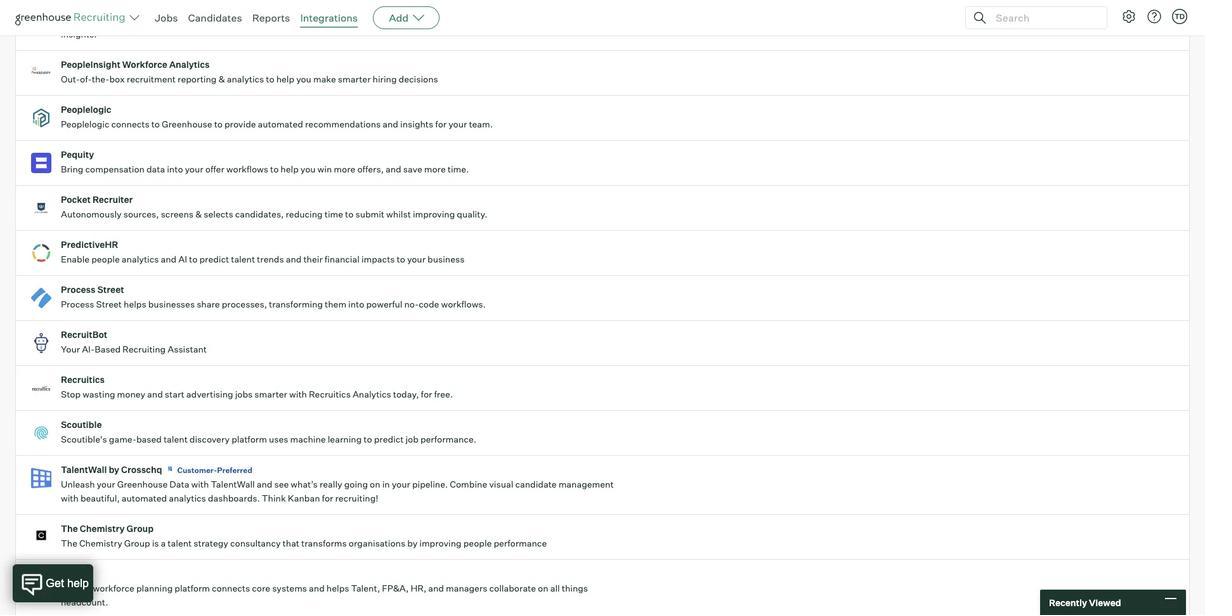 Task type: locate. For each thing, give the bounding box(es) containing it.
your inside pequity bring compensation data into your offer workflows to help you win more offers, and save more time.
[[185, 164, 203, 175]]

0 horizontal spatial more
[[334, 164, 356, 175]]

2 vertical spatial analytics
[[169, 493, 206, 504]]

help left the win
[[281, 164, 299, 175]]

smarter right the jobs
[[255, 389, 287, 400]]

your left team.
[[449, 119, 467, 130]]

compensation inside pequity bring compensation data into your offer workflows to help you win more offers, and save more time.
[[85, 164, 145, 175]]

platform left uses
[[232, 434, 267, 445]]

consultancy
[[230, 538, 281, 549]]

reports link
[[252, 11, 290, 24]]

0 vertical spatial talent
[[231, 254, 255, 265]]

analytics left ai
[[122, 254, 159, 265]]

1 vertical spatial smarter
[[255, 389, 287, 400]]

by right organisations
[[407, 538, 418, 549]]

recruitics up stop
[[61, 374, 105, 386]]

1 vertical spatial chemistry
[[79, 538, 122, 549]]

greenhouse down reporting
[[162, 119, 212, 130]]

for inside peoplelogic peoplelogic connects to greenhouse to provide automated recommendations and insights for your team.
[[435, 119, 447, 130]]

see
[[274, 479, 289, 490]]

greenhouse
[[162, 119, 212, 130], [117, 479, 168, 490]]

1 horizontal spatial automated
[[258, 119, 303, 130]]

1 vertical spatial process
[[61, 299, 94, 310]]

compensation right modern
[[395, 15, 454, 26]]

to up peoplelogic peoplelogic connects to greenhouse to provide automated recommendations and insights for your team. on the top left of the page
[[266, 74, 275, 85]]

analytics inside recruitics stop wasting money and start advertising jobs smarter with recruitics analytics today, for free.
[[353, 389, 391, 400]]

1 horizontal spatial recruitics
[[309, 389, 351, 400]]

1 vertical spatial compensation
[[85, 164, 145, 175]]

compensation up recruiter
[[85, 164, 145, 175]]

1 horizontal spatial platform
[[232, 434, 267, 445]]

0 horizontal spatial data
[[147, 164, 165, 175]]

your left 'business'
[[407, 254, 426, 265]]

people down predictivehr
[[91, 254, 120, 265]]

chemistry
[[80, 524, 125, 535], [79, 538, 122, 549]]

1 vertical spatial you
[[301, 164, 316, 175]]

predict left job
[[374, 434, 404, 445]]

1 vertical spatial greenhouse
[[117, 479, 168, 490]]

you left make
[[296, 74, 311, 85]]

enable
[[61, 254, 90, 265]]

transforms
[[301, 538, 347, 549]]

data right 'time,'
[[555, 15, 573, 26]]

based
[[95, 344, 121, 355]]

start
[[165, 389, 185, 400]]

people inside the chemistry group the chemistry group is a talent strategy consultancy that transforms organisations by improving people performance
[[464, 538, 492, 549]]

1 vertical spatial into
[[348, 299, 364, 310]]

configure image
[[1122, 9, 1137, 24]]

0 vertical spatial people
[[91, 254, 120, 265]]

0 horizontal spatial platform
[[175, 583, 210, 594]]

connects left core
[[212, 583, 250, 594]]

and left save
[[386, 164, 401, 175]]

1 horizontal spatial predict
[[374, 434, 404, 445]]

0 vertical spatial connects
[[111, 119, 149, 130]]

autonomously
[[61, 209, 122, 220]]

process up recruitbot on the left bottom of the page
[[61, 299, 94, 310]]

0 horizontal spatial automated
[[122, 493, 167, 504]]

0 horizontal spatial people
[[91, 254, 120, 265]]

predict inside scoutible scoutible's game-based talent discovery platform uses machine learning to predict job performance.
[[374, 434, 404, 445]]

trends
[[257, 254, 284, 265]]

0 horizontal spatial connects
[[111, 119, 149, 130]]

automated down "crosschq"
[[122, 493, 167, 504]]

dashboards.
[[208, 493, 260, 504]]

with down unleash
[[61, 493, 79, 504]]

with inside recruitics stop wasting money and start advertising jobs smarter with recruitics analytics today, for free.
[[289, 389, 307, 400]]

1 vertical spatial data
[[147, 164, 165, 175]]

1 horizontal spatial talentwall
[[211, 479, 255, 490]]

make
[[313, 74, 336, 85]]

0 vertical spatial improving
[[413, 209, 455, 220]]

visual
[[489, 479, 514, 490]]

0 vertical spatial for
[[435, 119, 447, 130]]

of left the salary
[[222, 15, 230, 26]]

1 vertical spatial improving
[[420, 538, 462, 549]]

& right reporting
[[219, 74, 225, 85]]

0 vertical spatial analytics
[[227, 74, 264, 85]]

smarter right make
[[338, 74, 371, 85]]

& left selects
[[195, 209, 202, 220]]

for right insights in the left of the page
[[435, 119, 447, 130]]

assistant
[[168, 344, 207, 355]]

1 peoplelogic from the top
[[61, 104, 111, 115]]

to left provide
[[214, 119, 223, 130]]

1 horizontal spatial compensation
[[395, 15, 454, 26]]

1 vertical spatial recruitics
[[309, 389, 351, 400]]

for down really
[[322, 493, 333, 504]]

modern
[[361, 15, 393, 26]]

candidate
[[515, 479, 557, 490]]

to right learning
[[364, 434, 372, 445]]

1 horizontal spatial of
[[222, 15, 230, 26]]

payscale creator of the world's largest database of salary profiles, payscale offers modern compensation software and real-time, data driven insights.
[[61, 0, 601, 40]]

the-
[[92, 74, 109, 85]]

0 vertical spatial the
[[61, 524, 78, 535]]

improving inside the chemistry group the chemistry group is a talent strategy consultancy that transforms organisations by improving people performance
[[420, 538, 462, 549]]

game-
[[109, 434, 136, 445]]

0 vertical spatial helps
[[124, 299, 146, 310]]

and left their
[[286, 254, 302, 265]]

to right time
[[345, 209, 354, 220]]

talentwall up unleash
[[61, 465, 107, 476]]

improving
[[413, 209, 455, 220], [420, 538, 462, 549]]

0 horizontal spatial compensation
[[85, 164, 145, 175]]

helps
[[124, 299, 146, 310], [327, 583, 349, 594]]

1 horizontal spatial helps
[[327, 583, 349, 594]]

you inside pequity bring compensation data into your offer workflows to help you win more offers, and save more time.
[[301, 164, 316, 175]]

wasting
[[83, 389, 115, 400]]

discovery
[[190, 434, 230, 445]]

1 vertical spatial platform
[[175, 583, 210, 594]]

improving right whilst
[[413, 209, 455, 220]]

recruitbot your ai-based recruiting assistant
[[61, 329, 207, 355]]

1 vertical spatial analytics
[[353, 389, 391, 400]]

1 horizontal spatial &
[[219, 74, 225, 85]]

recruitbot
[[61, 329, 107, 341]]

0 vertical spatial you
[[296, 74, 311, 85]]

analytics inside peopleinsight workforce analytics out-of-the-box recruitment reporting & analytics to help you make smarter hiring decisions
[[169, 59, 210, 70]]

0 vertical spatial automated
[[258, 119, 303, 130]]

unleash your greenhouse data with talentwall and see what's really going on in your pipeline. combine visual candidate management with beautiful, automated analytics dashboards. think kanban for recruiting!
[[61, 479, 614, 504]]

1 vertical spatial connects
[[212, 583, 250, 594]]

businesses
[[148, 299, 195, 310]]

1 vertical spatial people
[[464, 538, 492, 549]]

add
[[389, 11, 409, 24]]

1 horizontal spatial data
[[555, 15, 573, 26]]

0 horizontal spatial talentwall
[[61, 465, 107, 476]]

0 vertical spatial predict
[[199, 254, 229, 265]]

automated
[[258, 119, 303, 130], [122, 493, 167, 504]]

you left the win
[[301, 164, 316, 175]]

platform inside scoutible scoutible's game-based talent discovery platform uses machine learning to predict job performance.
[[232, 434, 267, 445]]

talentwall up dashboards.
[[211, 479, 255, 490]]

street down predictivehr
[[97, 284, 124, 295]]

1 horizontal spatial more
[[424, 164, 446, 175]]

for left free.
[[421, 389, 432, 400]]

performance
[[494, 538, 547, 549]]

automated right provide
[[258, 119, 303, 130]]

world's
[[119, 15, 149, 26]]

1 vertical spatial on
[[538, 583, 549, 594]]

1 horizontal spatial analytics
[[353, 389, 391, 400]]

insights.
[[61, 29, 97, 40]]

0 horizontal spatial of
[[94, 15, 102, 26]]

powerful
[[366, 299, 403, 310]]

2 more from the left
[[424, 164, 446, 175]]

1 vertical spatial helps
[[327, 583, 349, 594]]

into right them
[[348, 299, 364, 310]]

1 horizontal spatial into
[[348, 299, 364, 310]]

smarter
[[338, 74, 371, 85], [255, 389, 287, 400]]

talent inside the chemistry group the chemistry group is a talent strategy consultancy that transforms organisations by improving people performance
[[168, 538, 192, 549]]

submit
[[356, 209, 385, 220]]

greenhouse inside peoplelogic peoplelogic connects to greenhouse to provide automated recommendations and insights for your team.
[[162, 119, 212, 130]]

to inside scoutible scoutible's game-based talent discovery platform uses machine learning to predict job performance.
[[364, 434, 372, 445]]

platform
[[232, 434, 267, 445], [175, 583, 210, 594]]

into inside process street process street helps businesses share processes, transforming them into powerful no-code workflows.
[[348, 299, 364, 310]]

0 horizontal spatial for
[[322, 493, 333, 504]]

combine
[[450, 479, 487, 490]]

1 vertical spatial talent
[[164, 434, 188, 445]]

2 horizontal spatial analytics
[[227, 74, 264, 85]]

peoplelogic down of-
[[61, 104, 111, 115]]

greenhouse down "crosschq"
[[117, 479, 168, 490]]

smarter inside recruitics stop wasting money and start advertising jobs smarter with recruitics analytics today, for free.
[[255, 389, 287, 400]]

help inside pequity bring compensation data into your offer workflows to help you win more offers, and save more time.
[[281, 164, 299, 175]]

data inside payscale creator of the world's largest database of salary profiles, payscale offers modern compensation software and real-time, data driven insights.
[[555, 15, 573, 26]]

database
[[182, 15, 221, 26]]

predict right ai
[[199, 254, 229, 265]]

performance.
[[421, 434, 476, 445]]

0 horizontal spatial by
[[109, 465, 119, 476]]

analytics
[[227, 74, 264, 85], [122, 254, 159, 265], [169, 493, 206, 504]]

platform right planning
[[175, 583, 210, 594]]

analytics up provide
[[227, 74, 264, 85]]

automated inside peoplelogic peoplelogic connects to greenhouse to provide automated recommendations and insights for your team.
[[258, 119, 303, 130]]

talentwall by crosschq
[[61, 465, 162, 476]]

0 horizontal spatial &
[[195, 209, 202, 220]]

and left start
[[147, 389, 163, 400]]

them
[[325, 299, 346, 310]]

2 vertical spatial for
[[322, 493, 333, 504]]

1 vertical spatial help
[[281, 164, 299, 175]]

1 vertical spatial for
[[421, 389, 432, 400]]

0 horizontal spatial on
[[370, 479, 380, 490]]

is
[[152, 538, 159, 549]]

planning
[[136, 583, 173, 594]]

2 vertical spatial with
[[61, 493, 79, 504]]

1 horizontal spatial with
[[191, 479, 209, 490]]

to right workflows at left
[[270, 164, 279, 175]]

2 process from the top
[[61, 299, 94, 310]]

what's
[[291, 479, 318, 490]]

help
[[276, 74, 294, 85], [281, 164, 299, 175]]

for inside recruitics stop wasting money and start advertising jobs smarter with recruitics analytics today, for free.
[[421, 389, 432, 400]]

0 vertical spatial with
[[289, 389, 307, 400]]

recruitics up learning
[[309, 389, 351, 400]]

analytics left today,
[[353, 389, 391, 400]]

0 vertical spatial analytics
[[169, 59, 210, 70]]

into inside pequity bring compensation data into your offer workflows to help you win more offers, and save more time.
[[167, 164, 183, 175]]

improving inside pocket recruiter autonomously sources, screens & selects candidates, reducing time to submit whilst improving quality.
[[413, 209, 455, 220]]

all
[[551, 583, 560, 594]]

your
[[449, 119, 467, 130], [185, 164, 203, 175], [407, 254, 426, 265], [97, 479, 115, 490], [392, 479, 410, 490]]

analytics down data
[[169, 493, 206, 504]]

1 vertical spatial &
[[195, 209, 202, 220]]

pocket
[[61, 194, 91, 205]]

into
[[167, 164, 183, 175], [348, 299, 364, 310]]

and left insights in the left of the page
[[383, 119, 398, 130]]

improving up hr,
[[420, 538, 462, 549]]

1 vertical spatial talentwall
[[211, 479, 255, 490]]

0 vertical spatial help
[[276, 74, 294, 85]]

0 vertical spatial smarter
[[338, 74, 371, 85]]

0 vertical spatial compensation
[[395, 15, 454, 26]]

0 horizontal spatial analytics
[[122, 254, 159, 265]]

peoplelogic up pequity
[[61, 119, 109, 130]]

win
[[318, 164, 332, 175]]

software
[[456, 15, 492, 26]]

1 vertical spatial predict
[[374, 434, 404, 445]]

and inside recruitics stop wasting money and start advertising jobs smarter with recruitics analytics today, for free.
[[147, 389, 163, 400]]

talent
[[231, 254, 255, 265], [164, 434, 188, 445], [168, 538, 192, 549]]

0 vertical spatial recruitics
[[61, 374, 105, 386]]

helps inside process street process street helps businesses share processes, transforming them into powerful no-code workflows.
[[124, 299, 146, 310]]

by
[[109, 465, 119, 476], [407, 538, 418, 549]]

trace trace's workforce planning platform connects core systems and helps talent, fp&a, hr, and managers collaborate on all things headcount.
[[61, 569, 588, 608]]

0 vertical spatial greenhouse
[[162, 119, 212, 130]]

talent right a
[[168, 538, 192, 549]]

of left the in the top left of the page
[[94, 15, 102, 26]]

0 vertical spatial peoplelogic
[[61, 104, 111, 115]]

on
[[370, 479, 380, 490], [538, 583, 549, 594]]

and inside pequity bring compensation data into your offer workflows to help you win more offers, and save more time.
[[386, 164, 401, 175]]

talent right based
[[164, 434, 188, 445]]

you
[[296, 74, 311, 85], [301, 164, 316, 175]]

1 horizontal spatial for
[[421, 389, 432, 400]]

customer-preferred
[[177, 466, 252, 475]]

and up "think"
[[257, 479, 272, 490]]

recruitics
[[61, 374, 105, 386], [309, 389, 351, 400]]

with up the machine
[[289, 389, 307, 400]]

1 horizontal spatial connects
[[212, 583, 250, 594]]

data up sources,
[[147, 164, 165, 175]]

largest
[[151, 15, 180, 26]]

1 vertical spatial automated
[[122, 493, 167, 504]]

0 vertical spatial &
[[219, 74, 225, 85]]

1 of from the left
[[94, 15, 102, 26]]

in
[[382, 479, 390, 490]]

preferred
[[217, 466, 252, 475]]

group up is at the left bottom of page
[[127, 524, 154, 535]]

1 horizontal spatial smarter
[[338, 74, 371, 85]]

1 vertical spatial peoplelogic
[[61, 119, 109, 130]]

to
[[266, 74, 275, 85], [151, 119, 160, 130], [214, 119, 223, 130], [270, 164, 279, 175], [345, 209, 354, 220], [189, 254, 198, 265], [397, 254, 405, 265], [364, 434, 372, 445]]

and left real- on the left top of the page
[[494, 15, 510, 26]]

0 horizontal spatial analytics
[[169, 59, 210, 70]]

your up beautiful,
[[97, 479, 115, 490]]

2 peoplelogic from the top
[[61, 119, 109, 130]]

data
[[555, 15, 573, 26], [147, 164, 165, 175]]

transforming
[[269, 299, 323, 310]]

process down enable
[[61, 284, 96, 295]]

0 vertical spatial into
[[167, 164, 183, 175]]

your left offer
[[185, 164, 203, 175]]

whilst
[[386, 209, 411, 220]]

1 horizontal spatial by
[[407, 538, 418, 549]]

chemistry up trace
[[79, 538, 122, 549]]

2 horizontal spatial for
[[435, 119, 447, 130]]

greenhouse inside unleash your greenhouse data with talentwall and see what's really going on in your pipeline. combine visual candidate management with beautiful, automated analytics dashboards. think kanban for recruiting!
[[117, 479, 168, 490]]

your right in
[[392, 479, 410, 490]]

0 vertical spatial platform
[[232, 434, 267, 445]]

2 vertical spatial talent
[[168, 538, 192, 549]]

by left "crosschq"
[[109, 465, 119, 476]]

1 horizontal spatial on
[[538, 583, 549, 594]]

1 vertical spatial the
[[61, 538, 77, 549]]

your inside predictivehr enable people analytics and ai to predict talent trends and their financial impacts to your business
[[407, 254, 426, 265]]

street up recruitbot on the left bottom of the page
[[96, 299, 122, 310]]

0 horizontal spatial predict
[[199, 254, 229, 265]]

salary
[[232, 15, 257, 26]]

with down customer-
[[191, 479, 209, 490]]

more right save
[[424, 164, 446, 175]]

into left offer
[[167, 164, 183, 175]]

connects down box
[[111, 119, 149, 130]]

group left is at the left bottom of page
[[124, 538, 150, 549]]

0 vertical spatial process
[[61, 284, 96, 295]]

that
[[283, 538, 299, 549]]

0 horizontal spatial helps
[[124, 299, 146, 310]]

on left all
[[538, 583, 549, 594]]

helps left talent,
[[327, 583, 349, 594]]

core
[[252, 583, 270, 594]]

chemistry down beautiful,
[[80, 524, 125, 535]]

jobs
[[155, 11, 178, 24]]

people
[[91, 254, 120, 265], [464, 538, 492, 549]]

scoutible
[[61, 420, 102, 431]]

out-
[[61, 74, 80, 85]]

0 vertical spatial on
[[370, 479, 380, 490]]

save
[[403, 164, 422, 175]]

analytics up reporting
[[169, 59, 210, 70]]

on left in
[[370, 479, 380, 490]]

the chemistry group the chemistry group is a talent strategy consultancy that transforms organisations by improving people performance
[[61, 524, 547, 549]]

of-
[[80, 74, 92, 85]]

people left performance
[[464, 538, 492, 549]]

0 vertical spatial data
[[555, 15, 573, 26]]

1 vertical spatial with
[[191, 479, 209, 490]]

talent left "trends" in the left of the page
[[231, 254, 255, 265]]

talent inside predictivehr enable people analytics and ai to predict talent trends and their financial impacts to your business
[[231, 254, 255, 265]]

0 horizontal spatial smarter
[[255, 389, 287, 400]]

peoplelogic
[[61, 104, 111, 115], [61, 119, 109, 130]]

process street process street helps businesses share processes, transforming them into powerful no-code workflows.
[[61, 284, 486, 310]]

help up peoplelogic peoplelogic connects to greenhouse to provide automated recommendations and insights for your team. on the top left of the page
[[276, 74, 294, 85]]

time
[[325, 209, 343, 220]]

platform inside trace trace's workforce planning platform connects core systems and helps talent, fp&a, hr, and managers collaborate on all things headcount.
[[175, 583, 210, 594]]

1 vertical spatial by
[[407, 538, 418, 549]]

candidates,
[[235, 209, 284, 220]]

more right the win
[[334, 164, 356, 175]]

helps left businesses
[[124, 299, 146, 310]]



Task type: vqa. For each thing, say whether or not it's contained in the screenshot.
Office to the right
no



Task type: describe. For each thing, give the bounding box(es) containing it.
share
[[197, 299, 220, 310]]

managers
[[446, 583, 488, 594]]

selects
[[204, 209, 233, 220]]

a
[[161, 538, 166, 549]]

today,
[[393, 389, 419, 400]]

and inside peoplelogic peoplelogic connects to greenhouse to provide automated recommendations and insights for your team.
[[383, 119, 398, 130]]

uses
[[269, 434, 288, 445]]

to right impacts
[[397, 254, 405, 265]]

driven
[[575, 15, 601, 26]]

predict inside predictivehr enable people analytics and ai to predict talent trends and their financial impacts to your business
[[199, 254, 229, 265]]

trace's
[[61, 583, 91, 594]]

peopleinsight
[[61, 59, 120, 70]]

& inside peopleinsight workforce analytics out-of-the-box recruitment reporting & analytics to help you make smarter hiring decisions
[[219, 74, 225, 85]]

and right hr,
[[428, 583, 444, 594]]

you inside peopleinsight workforce analytics out-of-the-box recruitment reporting & analytics to help you make smarter hiring decisions
[[296, 74, 311, 85]]

workflows
[[226, 164, 268, 175]]

strategy
[[194, 538, 228, 549]]

peopleinsight workforce analytics out-of-the-box recruitment reporting & analytics to help you make smarter hiring decisions
[[61, 59, 438, 85]]

based
[[136, 434, 162, 445]]

1 vertical spatial street
[[96, 299, 122, 310]]

analytics inside unleash your greenhouse data with talentwall and see what's really going on in your pipeline. combine visual candidate management with beautiful, automated analytics dashboards. think kanban for recruiting!
[[169, 493, 206, 504]]

on inside unleash your greenhouse data with talentwall and see what's really going on in your pipeline. combine visual candidate management with beautiful, automated analytics dashboards. think kanban for recruiting!
[[370, 479, 380, 490]]

systems
[[272, 583, 307, 594]]

talentwall inside unleash your greenhouse data with talentwall and see what's really going on in your pipeline. combine visual candidate management with beautiful, automated analytics dashboards. think kanban for recruiting!
[[211, 479, 255, 490]]

to inside peopleinsight workforce analytics out-of-the-box recruitment reporting & analytics to help you make smarter hiring decisions
[[266, 74, 275, 85]]

payscale
[[295, 15, 333, 26]]

0 vertical spatial street
[[97, 284, 124, 295]]

creator
[[61, 15, 92, 26]]

analytics inside peopleinsight workforce analytics out-of-the-box recruitment reporting & analytics to help you make smarter hiring decisions
[[227, 74, 264, 85]]

on inside trace trace's workforce planning platform connects core systems and helps talent, fp&a, hr, and managers collaborate on all things headcount.
[[538, 583, 549, 594]]

recommendations
[[305, 119, 381, 130]]

to down recruitment
[[151, 119, 160, 130]]

talent for a
[[168, 538, 192, 549]]

recruiting
[[123, 344, 166, 355]]

help inside peopleinsight workforce analytics out-of-the-box recruitment reporting & analytics to help you make smarter hiring decisions
[[276, 74, 294, 85]]

peoplelogic peoplelogic connects to greenhouse to provide automated recommendations and insights for your team.
[[61, 104, 493, 130]]

no-
[[404, 299, 419, 310]]

helps inside trace trace's workforce planning platform connects core systems and helps talent, fp&a, hr, and managers collaborate on all things headcount.
[[327, 583, 349, 594]]

and inside unleash your greenhouse data with talentwall and see what's really going on in your pipeline. combine visual candidate management with beautiful, automated analytics dashboards. think kanban for recruiting!
[[257, 479, 272, 490]]

0 horizontal spatial recruitics
[[61, 374, 105, 386]]

to inside pocket recruiter autonomously sources, screens & selects candidates, reducing time to submit whilst improving quality.
[[345, 209, 354, 220]]

integrations
[[300, 11, 358, 24]]

advertising
[[186, 389, 233, 400]]

trace
[[61, 569, 85, 580]]

connects inside peoplelogic peoplelogic connects to greenhouse to provide automated recommendations and insights for your team.
[[111, 119, 149, 130]]

reporting
[[178, 74, 217, 85]]

predictivehr
[[61, 239, 118, 250]]

pipeline.
[[412, 479, 448, 490]]

customer-
[[177, 466, 217, 475]]

0 vertical spatial group
[[127, 524, 154, 535]]

screens
[[161, 209, 193, 220]]

recruitment
[[127, 74, 176, 85]]

offers
[[335, 15, 359, 26]]

data inside pequity bring compensation data into your offer workflows to help you win more offers, and save more time.
[[147, 164, 165, 175]]

workforce
[[122, 59, 167, 70]]

learning
[[328, 434, 362, 445]]

ai
[[178, 254, 187, 265]]

to right ai
[[189, 254, 198, 265]]

td
[[1175, 12, 1185, 21]]

talent for predict
[[231, 254, 255, 265]]

add button
[[373, 6, 440, 29]]

recently
[[1049, 597, 1087, 608]]

and left ai
[[161, 254, 177, 265]]

automated inside unleash your greenhouse data with talentwall and see what's really going on in your pipeline. combine visual candidate management with beautiful, automated analytics dashboards. think kanban for recruiting!
[[122, 493, 167, 504]]

recently viewed
[[1049, 597, 1121, 608]]

your inside peoplelogic peoplelogic connects to greenhouse to provide automated recommendations and insights for your team.
[[449, 119, 467, 130]]

pocket recruiter autonomously sources, screens & selects candidates, reducing time to submit whilst improving quality.
[[61, 194, 488, 220]]

recruiting!
[[335, 493, 379, 504]]

offers,
[[357, 164, 384, 175]]

time.
[[448, 164, 469, 175]]

the
[[104, 15, 117, 26]]

time,
[[531, 15, 553, 26]]

stop
[[61, 389, 81, 400]]

1 vertical spatial group
[[124, 538, 150, 549]]

reports
[[252, 11, 290, 24]]

financial
[[325, 254, 360, 265]]

hiring
[[373, 74, 397, 85]]

0 horizontal spatial with
[[61, 493, 79, 504]]

1 more from the left
[[334, 164, 356, 175]]

1 process from the top
[[61, 284, 96, 295]]

reducing
[[286, 209, 323, 220]]

0 vertical spatial chemistry
[[80, 524, 125, 535]]

smarter inside peopleinsight workforce analytics out-of-the-box recruitment reporting & analytics to help you make smarter hiring decisions
[[338, 74, 371, 85]]

recruitics stop wasting money and start advertising jobs smarter with recruitics analytics today, for free.
[[61, 374, 453, 400]]

recruiter
[[93, 194, 133, 205]]

and right systems on the left bottom of the page
[[309, 583, 325, 594]]

by inside the chemistry group the chemistry group is a talent strategy consultancy that transforms organisations by improving people performance
[[407, 538, 418, 549]]

greenhouse recruiting image
[[15, 10, 129, 25]]

& inside pocket recruiter autonomously sources, screens & selects candidates, reducing time to submit whilst improving quality.
[[195, 209, 202, 220]]

2 the from the top
[[61, 538, 77, 549]]

scoutible scoutible's game-based talent discovery platform uses machine learning to predict job performance.
[[61, 420, 476, 445]]

things
[[562, 583, 588, 594]]

workflows.
[[441, 299, 486, 310]]

compensation inside payscale creator of the world's largest database of salary profiles, payscale offers modern compensation software and real-time, data driven insights.
[[395, 15, 454, 26]]

headcount.
[[61, 597, 108, 608]]

data
[[170, 479, 189, 490]]

td button
[[1170, 6, 1190, 27]]

talent inside scoutible scoutible's game-based talent discovery platform uses machine learning to predict job performance.
[[164, 434, 188, 445]]

and inside payscale creator of the world's largest database of salary profiles, payscale offers modern compensation software and real-time, data driven insights.
[[494, 15, 510, 26]]

workforce
[[93, 583, 134, 594]]

1 the from the top
[[61, 524, 78, 535]]

people inside predictivehr enable people analytics and ai to predict talent trends and their financial impacts to your business
[[91, 254, 120, 265]]

Search text field
[[993, 9, 1096, 27]]

provide
[[225, 119, 256, 130]]

scoutible's
[[61, 434, 107, 445]]

really
[[320, 479, 342, 490]]

analytics inside predictivehr enable people analytics and ai to predict talent trends and their financial impacts to your business
[[122, 254, 159, 265]]

ai-
[[82, 344, 95, 355]]

pequity
[[61, 149, 94, 160]]

pequity bring compensation data into your offer workflows to help you win more offers, and save more time.
[[61, 149, 469, 175]]

to inside pequity bring compensation data into your offer workflows to help you win more offers, and save more time.
[[270, 164, 279, 175]]

your
[[61, 344, 80, 355]]

free.
[[434, 389, 453, 400]]

0 vertical spatial by
[[109, 465, 119, 476]]

real-
[[512, 15, 531, 26]]

talent,
[[351, 583, 380, 594]]

going
[[344, 479, 368, 490]]

viewed
[[1089, 597, 1121, 608]]

2 of from the left
[[222, 15, 230, 26]]

beautiful,
[[81, 493, 120, 504]]

offer
[[205, 164, 224, 175]]

connects inside trace trace's workforce planning platform connects core systems and helps talent, fp&a, hr, and managers collaborate on all things headcount.
[[212, 583, 250, 594]]

candidates link
[[188, 11, 242, 24]]

for inside unleash your greenhouse data with talentwall and see what's really going on in your pipeline. combine visual candidate management with beautiful, automated analytics dashboards. think kanban for recruiting!
[[322, 493, 333, 504]]

bring
[[61, 164, 83, 175]]

team.
[[469, 119, 493, 130]]

td button
[[1173, 9, 1188, 24]]



